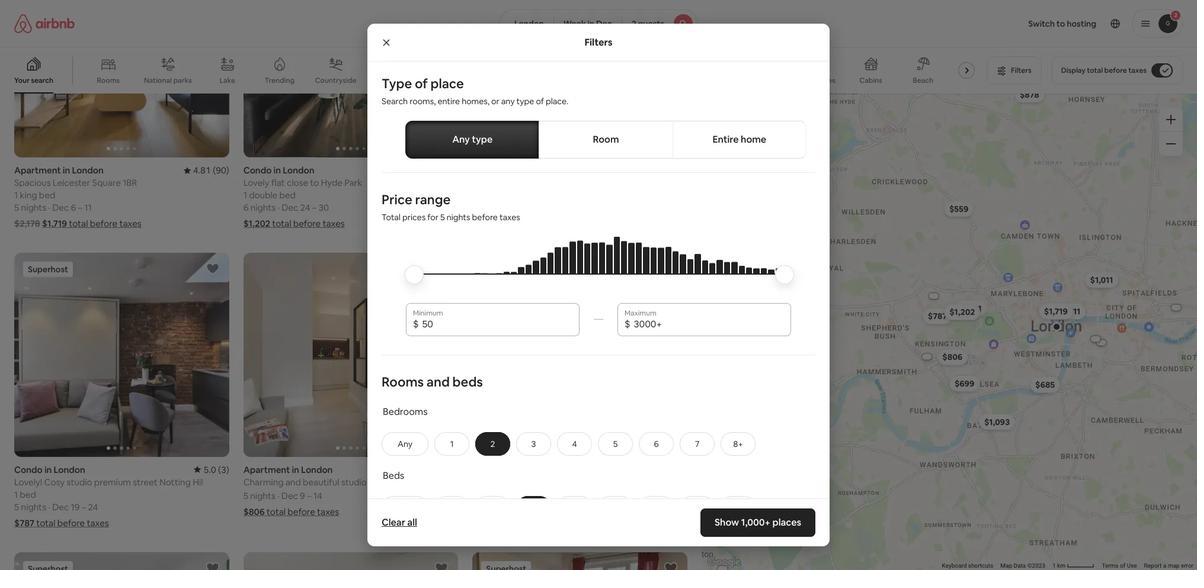 Task type: describe. For each thing, give the bounding box(es) containing it.
to
[[310, 177, 319, 189]]

6 inside condo in london lovely flat close to hyde park 1 double bed 6 nights · dec 24 – 30 $1,202 total before taxes
[[243, 202, 249, 213]]

square
[[92, 177, 121, 189]]

charming
[[243, 477, 284, 488]]

$699
[[955, 378, 975, 389]]

$1,202 inside condo in london lovely flat close to hyde park 1 double bed 6 nights · dec 24 – 30 $1,202 total before taxes
[[243, 218, 270, 229]]

london for apartment in london charming and beautiful studio in prime area 5 nights · dec 9 – 14 $806 total before taxes
[[301, 464, 333, 476]]

apartment in london spacious leicester square 1br 1 king bed 5 nights · dec 6 – 11 $2,178 $1,719 total before taxes
[[14, 165, 141, 229]]

1 inside button
[[450, 439, 454, 450]]

· inside condo in london lovely! cosy studio premium street notting hil 1 bed 5 nights · dec 19 – 24 $787 total before taxes
[[48, 502, 50, 513]]

nights inside price range total prices for 5 nights before taxes
[[447, 212, 470, 223]]

5 inside price range total prices for 5 nights before taxes
[[440, 212, 445, 223]]

$806 inside apartment in london charming and beautiful studio in prime area 5 nights · dec 9 – 14 $806 total before taxes
[[243, 507, 265, 518]]

total inside display total before taxes button
[[1087, 66, 1103, 75]]

$1,202 button
[[944, 304, 980, 320]]

1 horizontal spatial of
[[536, 96, 544, 107]]

– inside apartment in london charming and beautiful studio in prime area 5 nights · dec 9 – 14 $806 total before taxes
[[307, 491, 311, 502]]

condo for lovely
[[243, 165, 272, 176]]

nights inside condo in london lovely flat close to hyde park 1 double bed 6 nights · dec 24 – 30 $1,202 total before taxes
[[251, 202, 276, 213]]

dec left 10
[[511, 502, 527, 513]]

any type
[[452, 133, 493, 146]]

any type button
[[405, 121, 540, 159]]

london inside button
[[514, 18, 544, 29]]

$1,131
[[960, 303, 982, 314]]

trending
[[265, 76, 295, 85]]

(3)
[[218, 464, 229, 476]]

2 guests button
[[622, 9, 698, 38]]

– inside apartment in london spacious leicester square 1br 1 king bed 5 nights · dec 6 – 11 $2,178 $1,719 total before taxes
[[78, 202, 82, 213]]

place
[[431, 75, 464, 92]]

2 add to wishlist: apartment in london image from the left
[[435, 562, 449, 571]]

add to wishlist: condo in london image
[[205, 262, 220, 276]]

24 inside condo in london lovely flat close to hyde park 1 double bed 6 nights · dec 24 – 30 $1,202 total before taxes
[[300, 202, 310, 213]]

· inside apartment in london charming and beautiful studio in prime area 5 nights · dec 9 – 14 $806 total before taxes
[[277, 491, 279, 502]]

in for condo in london lovely! cosy studio premium street notting hil 1 bed 5 nights · dec 19 – 24 $787 total before taxes
[[44, 464, 52, 476]]

report a map error link
[[1144, 563, 1194, 570]]

before inside condo in london lovely flat close to hyde park 1 double bed 6 nights · dec 24 – 30 $1,202 total before taxes
[[293, 218, 321, 229]]

beds
[[453, 374, 483, 390]]

$1,311 button
[[1052, 303, 1086, 320]]

terms of use
[[1102, 563, 1137, 570]]

km
[[1057, 563, 1066, 570]]

week
[[564, 18, 586, 29]]

$ for 2nd $ text field from left
[[625, 318, 630, 331]]

bed inside condo in london lovely! cosy studio premium street notting hil 1 bed 5 nights · dec 19 – 24 $787 total before taxes
[[20, 489, 36, 501]]

before inside apartment in london spacious leicester square 1br 1 king bed 5 nights · dec 6 – 11 $2,178 $1,719 total before taxes
[[90, 218, 117, 229]]

entire
[[438, 96, 460, 107]]

3 button
[[516, 433, 551, 456]]

beach
[[913, 76, 934, 85]]

©2023
[[1028, 563, 1046, 570]]

in for week in dec
[[588, 18, 595, 29]]

$559
[[949, 203, 969, 214]]

4 button
[[557, 433, 592, 456]]

cabins
[[860, 76, 883, 85]]

king
[[20, 190, 37, 201]]

keyboard shortcuts
[[942, 563, 994, 570]]

tiny
[[797, 76, 811, 85]]

before inside apartment in london charming and beautiful studio in prime area 5 nights · dec 9 – 14 $806 total before taxes
[[288, 507, 315, 518]]

– inside condo in london lovely! cosy studio premium street notting hil 1 bed 5 nights · dec 19 – 24 $787 total before taxes
[[82, 502, 86, 513]]

tab list inside filters dialog
[[405, 121, 807, 159]]

$559 button
[[944, 200, 974, 217]]

1 inside apartment in london spacious leicester square 1br 1 king bed 5 nights · dec 6 – 11 $2,178 $1,719 total before taxes
[[14, 190, 18, 201]]

or
[[491, 96, 499, 107]]

report
[[1144, 563, 1162, 570]]

$1,202 inside button
[[950, 307, 975, 317]]

amazing views
[[451, 76, 501, 85]]

1 km button
[[1049, 562, 1099, 571]]

8+
[[733, 439, 743, 450]]

dec inside condo in london lovely! cosy studio premium street notting hil 1 bed 5 nights · dec 19 – 24 $787 total before taxes
[[52, 502, 69, 513]]

$878 $685
[[1020, 89, 1055, 390]]

nights inside 5 nights $1,311 total before taxes
[[479, 202, 505, 213]]

area
[[404, 477, 421, 488]]

5 inside apartment in london spacious leicester square 1br 1 king bed 5 nights · dec 6 – 11 $2,178 $1,719 total before taxes
[[14, 202, 19, 213]]

total inside condo in london lovely flat close to hyde park 1 double bed 6 nights · dec 24 – 30 $1,202 total before taxes
[[272, 218, 291, 229]]

(57)
[[671, 165, 688, 176]]

19
[[71, 502, 80, 513]]

(90)
[[213, 165, 229, 176]]

6 button
[[639, 433, 674, 456]]

nights inside apartment in london spacious leicester square 1br 1 king bed 5 nights · dec 6 – 11 $2,178 $1,719 total before taxes
[[21, 202, 46, 213]]

entire home
[[713, 133, 766, 146]]

dec inside button
[[596, 18, 612, 29]]

$787 inside button
[[928, 311, 947, 322]]

5.0 (3)
[[204, 464, 229, 476]]

· inside condo in london lovely flat close to hyde park 1 double bed 6 nights · dec 24 – 30 $1,202 total before taxes
[[278, 202, 280, 213]]

your
[[14, 76, 30, 85]]

type inside type of place search rooms, entire homes, or any type of place.
[[517, 96, 534, 107]]

1 km
[[1053, 563, 1067, 570]]

total inside 5 nights $1,311 total before taxes
[[499, 218, 518, 229]]

4
[[572, 439, 577, 450]]

room in london
[[473, 165, 540, 176]]

add to wishlist: home in london image
[[664, 262, 678, 276]]

hyde
[[321, 177, 343, 189]]

use
[[1127, 563, 1137, 570]]

search
[[382, 96, 408, 107]]

display total before taxes
[[1061, 66, 1147, 75]]

taxes inside apartment in london spacious leicester square 1br 1 king bed 5 nights · dec 6 – 11 $2,178 $1,719 total before taxes
[[119, 218, 141, 229]]

homes
[[813, 76, 836, 85]]

error
[[1181, 563, 1194, 570]]

profile element
[[712, 0, 1183, 47]]

room for room
[[593, 133, 619, 146]]

lovely!
[[14, 477, 42, 488]]

premium
[[94, 477, 131, 488]]

search
[[31, 76, 53, 85]]

1br
[[123, 177, 137, 189]]

taxes inside apartment in london charming and beautiful studio in prime area 5 nights · dec 9 – 14 $806 total before taxes
[[317, 507, 339, 518]]

price
[[382, 191, 412, 208]]

nights inside condo in london lovely! cosy studio premium street notting hil 1 bed 5 nights · dec 19 – 24 $787 total before taxes
[[21, 502, 46, 513]]

4.96 out of 5 average rating,  57 reviews image
[[642, 165, 688, 176]]

none search field containing london
[[500, 9, 698, 38]]

views
[[482, 76, 501, 85]]

zoom out image
[[1166, 139, 1176, 149]]

dec 10 – 15
[[511, 502, 555, 513]]

zoom in image
[[1166, 115, 1176, 124]]

11
[[84, 202, 92, 213]]

4.81 (90)
[[193, 165, 229, 176]]

taxes inside price range total prices for 5 nights before taxes
[[500, 212, 520, 223]]

a
[[1163, 563, 1167, 570]]

entire
[[713, 133, 739, 146]]

week in dec
[[564, 18, 612, 29]]

4.81
[[193, 165, 211, 176]]

5.0 for 5.0 (3)
[[204, 464, 216, 476]]

national
[[144, 76, 172, 85]]

flat
[[271, 177, 285, 189]]

in for room in london
[[499, 165, 506, 176]]

bed inside condo in london lovely flat close to hyde park 1 double bed 6 nights · dec 24 – 30 $1,202 total before taxes
[[279, 190, 296, 201]]

breakfasts
[[397, 76, 432, 85]]

home
[[741, 133, 766, 146]]

room button
[[539, 121, 673, 159]]

street
[[133, 477, 158, 488]]

1 $ text field from the left
[[422, 319, 573, 331]]

double
[[249, 190, 277, 201]]

5 inside button
[[613, 439, 618, 450]]

$1,093 button
[[979, 414, 1015, 430]]

in for condo in london lovely flat close to hyde park 1 double bed 6 nights · dec 24 – 30 $1,202 total before taxes
[[274, 165, 281, 176]]

map
[[1168, 563, 1180, 570]]

rooms for rooms and beds
[[382, 374, 424, 390]]

5 inside 1 bed 5 nights
[[473, 502, 477, 513]]

show
[[715, 517, 739, 529]]

5.0 out of 5 average rating,  7 reviews image
[[423, 165, 458, 176]]

2 for 2 guests
[[632, 18, 636, 29]]

2 button
[[475, 433, 510, 456]]

1 button
[[434, 433, 469, 456]]

total inside apartment in london spacious leicester square 1br 1 king bed 5 nights · dec 6 – 11 $2,178 $1,719 total before taxes
[[69, 218, 88, 229]]

7 button
[[680, 433, 715, 456]]

in for apartment in london charming and beautiful studio in prime area 5 nights · dec 9 – 14 $806 total before taxes
[[292, 464, 299, 476]]

any button
[[382, 433, 429, 456]]



Task type: vqa. For each thing, say whether or not it's contained in the screenshot.
"Washington" in 'Snohomish, Washington 32 miles away Nov 6 – 11 $230 night'
no



Task type: locate. For each thing, give the bounding box(es) containing it.
7
[[695, 439, 700, 450]]

show 1,000+ places link
[[700, 509, 816, 538]]

1 vertical spatial 5.0
[[204, 464, 216, 476]]

for
[[427, 212, 439, 223]]

nights down double
[[251, 202, 276, 213]]

1 vertical spatial any
[[398, 439, 413, 450]]

1 down lovely! at the left bottom of page
[[14, 489, 18, 501]]

$1,311 inside 5 nights $1,311 total before taxes
[[473, 218, 497, 229]]

prices
[[402, 212, 426, 223]]

rooms
[[97, 76, 120, 85], [382, 374, 424, 390]]

of up rooms,
[[415, 75, 428, 92]]

5.0 out of 5 average rating,  3 reviews image
[[194, 464, 229, 476]]

0 vertical spatial room
[[593, 133, 619, 146]]

apartment inside apartment in london charming and beautiful studio in prime area 5 nights · dec 9 – 14 $806 total before taxes
[[243, 464, 290, 476]]

$806 inside button
[[943, 352, 963, 362]]

1 inside 1 bed 5 nights
[[473, 489, 476, 501]]

condo inside condo in london lovely! cosy studio premium street notting hil 1 bed 5 nights · dec 19 – 24 $787 total before taxes
[[14, 464, 42, 476]]

0 horizontal spatial rooms
[[97, 76, 120, 85]]

total inside condo in london lovely! cosy studio premium street notting hil 1 bed 5 nights · dec 19 – 24 $787 total before taxes
[[36, 518, 55, 529]]

$1,719 inside button
[[1044, 306, 1068, 317]]

0 horizontal spatial $787
[[14, 518, 34, 529]]

$787
[[928, 311, 947, 322], [14, 518, 34, 529]]

1 vertical spatial 24
[[88, 502, 98, 513]]

and
[[427, 374, 450, 390], [286, 477, 301, 488]]

$1,202
[[243, 218, 270, 229], [950, 307, 975, 317]]

london
[[514, 18, 544, 29], [72, 165, 104, 176], [283, 165, 314, 176], [508, 165, 540, 176], [54, 464, 85, 476], [301, 464, 333, 476]]

tab list containing any type
[[405, 121, 807, 159]]

display
[[1061, 66, 1086, 75]]

· inside apartment in london spacious leicester square 1br 1 king bed 5 nights · dec 6 – 11 $2,178 $1,719 total before taxes
[[48, 202, 50, 213]]

beautiful
[[303, 477, 339, 488]]

any element
[[394, 439, 416, 450]]

studio inside apartment in london charming and beautiful studio in prime area 5 nights · dec 9 – 14 $806 total before taxes
[[341, 477, 367, 488]]

0 horizontal spatial and
[[286, 477, 301, 488]]

before inside 5 nights $1,311 total before taxes
[[520, 218, 547, 229]]

2 guests
[[632, 18, 664, 29]]

8+ button
[[721, 433, 756, 456]]

$2,178
[[14, 218, 40, 229]]

most stays cost more than $750 per night. image
[[415, 237, 782, 307]]

1 vertical spatial add to wishlist: apartment in london image
[[664, 562, 678, 571]]

report a map error
[[1144, 563, 1194, 570]]

· down "spacious"
[[48, 202, 50, 213]]

add to wishlist: apartment in london image
[[205, 562, 220, 571], [435, 562, 449, 571]]

0 vertical spatial rooms
[[97, 76, 120, 85]]

prime
[[378, 477, 402, 488]]

dec inside apartment in london spacious leicester square 1br 1 king bed 5 nights · dec 6 – 11 $2,178 $1,719 total before taxes
[[52, 202, 69, 213]]

0 horizontal spatial $806
[[243, 507, 265, 518]]

any inside any type button
[[452, 133, 470, 146]]

terms of use link
[[1102, 563, 1137, 570]]

london up leicester
[[72, 165, 104, 176]]

0 horizontal spatial 24
[[88, 502, 98, 513]]

1
[[14, 190, 18, 201], [243, 190, 247, 201], [450, 439, 454, 450], [14, 489, 18, 501], [473, 489, 476, 501], [1053, 563, 1056, 570]]

1 horizontal spatial $787
[[928, 311, 947, 322]]

nights inside 1 bed 5 nights
[[479, 502, 505, 513]]

5 button
[[598, 433, 633, 456]]

1 left king
[[14, 190, 18, 201]]

1 vertical spatial condo
[[14, 464, 42, 476]]

shortcuts
[[968, 563, 994, 570]]

0 horizontal spatial $ text field
[[422, 319, 573, 331]]

london inside condo in london lovely! cosy studio premium street notting hil 1 bed 5 nights · dec 19 – 24 $787 total before taxes
[[54, 464, 85, 476]]

2 vertical spatial of
[[1120, 563, 1126, 570]]

9
[[300, 491, 305, 502]]

2 right 1 button
[[491, 439, 495, 450]]

0 horizontal spatial add to wishlist: apartment in london image
[[435, 262, 449, 276]]

add to wishlist: apartment in london image
[[435, 262, 449, 276], [664, 562, 678, 571]]

10
[[529, 502, 538, 513]]

of
[[415, 75, 428, 92], [536, 96, 544, 107], [1120, 563, 1126, 570]]

group containing national parks
[[0, 47, 980, 94]]

bed down flat in the top of the page
[[279, 190, 296, 201]]

2 $ from the left
[[625, 318, 630, 331]]

1 horizontal spatial $806
[[943, 352, 963, 362]]

6 inside button
[[654, 439, 659, 450]]

total down cosy at the left
[[36, 518, 55, 529]]

london up cosy at the left
[[54, 464, 85, 476]]

of for type
[[415, 75, 428, 92]]

4.96 (57)
[[651, 165, 688, 176]]

type inside button
[[472, 133, 493, 146]]

1 vertical spatial $1,719
[[1044, 306, 1068, 317]]

1 horizontal spatial 2
[[632, 18, 636, 29]]

data
[[1014, 563, 1026, 570]]

1 horizontal spatial apartment
[[243, 464, 290, 476]]

nights down charming
[[250, 491, 275, 502]]

1 horizontal spatial and
[[427, 374, 450, 390]]

london left week
[[514, 18, 544, 29]]

1 vertical spatial and
[[286, 477, 301, 488]]

2 inside filters dialog
[[491, 439, 495, 450]]

2 $ text field from the left
[[634, 319, 784, 331]]

condo up lovely! at the left bottom of page
[[14, 464, 42, 476]]

– inside condo in london lovely flat close to hyde park 1 double bed 6 nights · dec 24 – 30 $1,202 total before taxes
[[312, 202, 317, 213]]

countryside
[[315, 76, 357, 85]]

8+ element
[[733, 439, 743, 450]]

before inside condo in london lovely! cosy studio premium street notting hil 1 bed 5 nights · dec 19 – 24 $787 total before taxes
[[57, 518, 85, 529]]

0 vertical spatial any
[[452, 133, 470, 146]]

add to wishlist: apartment in london image left google image
[[664, 562, 678, 571]]

london inside apartment in london charming and beautiful studio in prime area 5 nights · dec 9 – 14 $806 total before taxes
[[301, 464, 333, 476]]

4.96
[[651, 165, 669, 176]]

5.0 for 5.0 (7)
[[433, 165, 445, 176]]

nights down room in london
[[479, 202, 505, 213]]

taxes inside button
[[1129, 66, 1147, 75]]

nights right for
[[447, 212, 470, 223]]

before inside button
[[1105, 66, 1127, 75]]

london up 5 nights $1,311 total before taxes
[[508, 165, 540, 176]]

of left place.
[[536, 96, 544, 107]]

apartment up "spacious"
[[14, 165, 61, 176]]

total down '11'
[[69, 218, 88, 229]]

dec down close
[[282, 202, 298, 213]]

london button
[[500, 9, 554, 38]]

filters dialog
[[367, 24, 830, 571]]

london for condo in london lovely flat close to hyde park 1 double bed 6 nights · dec 24 – 30 $1,202 total before taxes
[[283, 165, 314, 176]]

– right 9
[[307, 491, 311, 502]]

type down homes,
[[472, 133, 493, 146]]

5.0 left (7)
[[433, 165, 445, 176]]

filters
[[585, 36, 613, 48]]

of left the use
[[1120, 563, 1126, 570]]

bed
[[376, 76, 389, 85]]

before inside price range total prices for 5 nights before taxes
[[472, 212, 498, 223]]

0 horizontal spatial apartment
[[14, 165, 61, 176]]

taxes
[[1129, 66, 1147, 75], [500, 212, 520, 223], [119, 218, 141, 229], [323, 218, 345, 229], [549, 218, 571, 229], [317, 507, 339, 518], [87, 518, 109, 529]]

1 vertical spatial apartment
[[243, 464, 290, 476]]

0 horizontal spatial type
[[472, 133, 493, 146]]

$1,011
[[1090, 275, 1113, 285]]

apartment inside apartment in london spacious leicester square 1br 1 king bed 5 nights · dec 6 – 11 $2,178 $1,719 total before taxes
[[14, 165, 61, 176]]

1 horizontal spatial rooms
[[382, 374, 424, 390]]

1 horizontal spatial add to wishlist: apartment in london image
[[435, 562, 449, 571]]

$1,311 inside button
[[1058, 306, 1081, 317]]

1 horizontal spatial 6
[[243, 202, 249, 213]]

0 horizontal spatial of
[[415, 75, 428, 92]]

0 horizontal spatial $1,719
[[42, 218, 67, 229]]

dec
[[596, 18, 612, 29], [52, 202, 69, 213], [282, 202, 298, 213], [281, 491, 298, 502], [52, 502, 69, 513], [511, 502, 527, 513]]

amazing
[[451, 76, 481, 85]]

clear all button
[[376, 512, 423, 535]]

any inside any button
[[398, 439, 413, 450]]

of for terms
[[1120, 563, 1126, 570]]

5 right range
[[473, 202, 477, 213]]

0 vertical spatial $1,719
[[42, 218, 67, 229]]

london up beautiful
[[301, 464, 333, 476]]

24 right 19 on the left bottom
[[88, 502, 98, 513]]

2 left guests
[[632, 18, 636, 29]]

2 for 2
[[491, 439, 495, 450]]

0 horizontal spatial room
[[473, 165, 497, 176]]

0 vertical spatial and
[[427, 374, 450, 390]]

$806 down charming
[[243, 507, 265, 518]]

0 vertical spatial of
[[415, 75, 428, 92]]

rooms inside filters dialog
[[382, 374, 424, 390]]

group
[[473, 0, 688, 158], [0, 47, 980, 94], [14, 253, 229, 457], [243, 253, 458, 457], [473, 253, 902, 457], [14, 553, 229, 571], [243, 553, 458, 571], [473, 553, 688, 571]]

and inside apartment in london charming and beautiful studio in prime area 5 nights · dec 9 – 14 $806 total before taxes
[[286, 477, 301, 488]]

$685 button
[[1030, 377, 1060, 393]]

london inside condo in london lovely flat close to hyde park 1 double bed 6 nights · dec 24 – 30 $1,202 total before taxes
[[283, 165, 314, 176]]

0 horizontal spatial add to wishlist: apartment in london image
[[205, 562, 220, 571]]

1 vertical spatial $806
[[243, 507, 265, 518]]

total inside apartment in london charming and beautiful studio in prime area 5 nights · dec 9 – 14 $806 total before taxes
[[267, 507, 286, 518]]

1 horizontal spatial $ text field
[[634, 319, 784, 331]]

0 vertical spatial 2
[[632, 18, 636, 29]]

bed down 2 button
[[478, 489, 494, 501]]

price range total prices for 5 nights before taxes
[[382, 191, 520, 223]]

room inside button
[[593, 133, 619, 146]]

1 vertical spatial rooms
[[382, 374, 424, 390]]

1 left 2 button
[[450, 439, 454, 450]]

6 inside apartment in london spacious leicester square 1br 1 king bed 5 nights · dec 6 – 11 $2,178 $1,719 total before taxes
[[71, 202, 76, 213]]

studio inside condo in london lovely! cosy studio premium street notting hil 1 bed 5 nights · dec 19 – 24 $787 total before taxes
[[67, 477, 92, 488]]

dec inside apartment in london charming and beautiful studio in prime area 5 nights · dec 9 – 14 $806 total before taxes
[[281, 491, 298, 502]]

$1,719 inside apartment in london spacious leicester square 1br 1 king bed 5 nights · dec 6 – 11 $2,178 $1,719 total before taxes
[[42, 218, 67, 229]]

5 nights $1,311 total before taxes
[[473, 202, 571, 229]]

None search field
[[500, 9, 698, 38]]

and up 9
[[286, 477, 301, 488]]

24 left 30
[[300, 202, 310, 213]]

rooms for rooms
[[97, 76, 120, 85]]

bed down lovely! at the left bottom of page
[[20, 489, 36, 501]]

$806 up the $699 button at the right bottom of the page
[[943, 352, 963, 362]]

keyboard shortcuts button
[[942, 563, 994, 571]]

taxes inside condo in london lovely! cosy studio premium street notting hil 1 bed 5 nights · dec 19 – 24 $787 total before taxes
[[87, 518, 109, 529]]

1 vertical spatial type
[[472, 133, 493, 146]]

· down flat in the top of the page
[[278, 202, 280, 213]]

type
[[517, 96, 534, 107], [472, 133, 493, 146]]

0 horizontal spatial any
[[398, 439, 413, 450]]

6
[[71, 202, 76, 213], [243, 202, 249, 213], [654, 439, 659, 450]]

0 vertical spatial $806
[[943, 352, 963, 362]]

nights down lovely! at the left bottom of page
[[21, 502, 46, 513]]

– left 15
[[540, 502, 545, 513]]

dec left 19 on the left bottom
[[52, 502, 69, 513]]

tab list
[[405, 121, 807, 159]]

london inside apartment in london spacious leicester square 1br 1 king bed 5 nights · dec 6 – 11 $2,178 $1,719 total before taxes
[[72, 165, 104, 176]]

0 vertical spatial condo
[[243, 165, 272, 176]]

display total before taxes button
[[1051, 56, 1183, 85]]

google map
showing 20 stays. including 1 saved stay. region
[[702, 86, 1197, 571]]

· down charming
[[277, 491, 279, 502]]

london for condo in london lovely! cosy studio premium street notting hil 1 bed 5 nights · dec 19 – 24 $787 total before taxes
[[54, 464, 85, 476]]

total right display
[[1087, 66, 1103, 75]]

type of place search rooms, entire homes, or any type of place.
[[382, 75, 569, 107]]

&
[[390, 76, 395, 85]]

total down charming
[[267, 507, 286, 518]]

5 right for
[[440, 212, 445, 223]]

1 horizontal spatial $1,311
[[1058, 306, 1081, 317]]

6 right 5 button at the bottom
[[654, 439, 659, 450]]

4.81 out of 5 average rating,  90 reviews image
[[184, 165, 229, 176]]

any up (7)
[[452, 133, 470, 146]]

0 vertical spatial type
[[517, 96, 534, 107]]

1 horizontal spatial room
[[593, 133, 619, 146]]

dec left 9
[[281, 491, 298, 502]]

$1,719 button
[[1039, 303, 1073, 320]]

1 vertical spatial $787
[[14, 518, 34, 529]]

1 horizontal spatial condo
[[243, 165, 272, 176]]

clear all
[[382, 517, 417, 529]]

nights
[[21, 202, 46, 213], [251, 202, 276, 213], [479, 202, 505, 213], [447, 212, 470, 223], [250, 491, 275, 502], [21, 502, 46, 513], [479, 502, 505, 513]]

1 vertical spatial 2
[[491, 439, 495, 450]]

1 vertical spatial room
[[473, 165, 497, 176]]

dec up filters
[[596, 18, 612, 29]]

terms
[[1102, 563, 1119, 570]]

0 horizontal spatial studio
[[67, 477, 92, 488]]

0 vertical spatial 24
[[300, 202, 310, 213]]

bed inside 1 bed 5 nights
[[478, 489, 494, 501]]

0 horizontal spatial 2
[[491, 439, 495, 450]]

24 inside condo in london lovely! cosy studio premium street notting hil 1 bed 5 nights · dec 19 – 24 $787 total before taxes
[[88, 502, 98, 513]]

your search
[[14, 76, 53, 85]]

google image
[[705, 555, 744, 571]]

add to wishlist: apartment in london image down for
[[435, 262, 449, 276]]

5 inside 5 nights $1,311 total before taxes
[[473, 202, 477, 213]]

1 studio from the left
[[67, 477, 92, 488]]

bed right king
[[39, 190, 55, 201]]

studio right cosy at the left
[[67, 477, 92, 488]]

1 vertical spatial $1,202
[[950, 307, 975, 317]]

1 horizontal spatial type
[[517, 96, 534, 107]]

$1,311
[[473, 218, 497, 229], [1058, 306, 1081, 317]]

1 vertical spatial of
[[536, 96, 544, 107]]

1 down 2 button
[[473, 489, 476, 501]]

1 horizontal spatial studio
[[341, 477, 367, 488]]

homes,
[[462, 96, 490, 107]]

room
[[593, 133, 619, 146], [473, 165, 497, 176]]

5.0 (7)
[[433, 165, 458, 176]]

$ for 1st $ text field
[[413, 318, 419, 331]]

lake
[[220, 76, 235, 85]]

1 horizontal spatial 5.0
[[433, 165, 445, 176]]

apartment for spacious
[[14, 165, 61, 176]]

2 studio from the left
[[341, 477, 367, 488]]

0 vertical spatial apartment
[[14, 165, 61, 176]]

national parks
[[144, 76, 192, 85]]

5 inside apartment in london charming and beautiful studio in prime area 5 nights · dec 9 – 14 $806 total before taxes
[[243, 491, 248, 502]]

nights inside apartment in london charming and beautiful studio in prime area 5 nights · dec 9 – 14 $806 total before taxes
[[250, 491, 275, 502]]

0 horizontal spatial 5.0
[[204, 464, 216, 476]]

rooms inside group
[[97, 76, 120, 85]]

dec inside condo in london lovely flat close to hyde park 1 double bed 6 nights · dec 24 – 30 $1,202 total before taxes
[[282, 202, 298, 213]]

in for apartment in london spacious leicester square 1br 1 king bed 5 nights · dec 6 – 11 $2,178 $1,719 total before taxes
[[63, 165, 70, 176]]

$806 button
[[937, 349, 968, 365]]

1 down the lovely
[[243, 190, 247, 201]]

apartment in london charming and beautiful studio in prime area 5 nights · dec 9 – 14 $806 total before taxes
[[243, 464, 421, 518]]

studio right beautiful
[[341, 477, 367, 488]]

1 vertical spatial $1,311
[[1058, 306, 1081, 317]]

$787 inside condo in london lovely! cosy studio premium street notting hil 1 bed 5 nights · dec 19 – 24 $787 total before taxes
[[14, 518, 34, 529]]

map data ©2023
[[1001, 563, 1046, 570]]

5 up $2,178
[[14, 202, 19, 213]]

1 inside condo in london lovely! cosy studio premium street notting hil 1 bed 5 nights · dec 19 – 24 $787 total before taxes
[[14, 489, 18, 501]]

0 horizontal spatial 6
[[71, 202, 76, 213]]

0 vertical spatial add to wishlist: apartment in london image
[[435, 262, 449, 276]]

5 right 4
[[613, 439, 618, 450]]

1 horizontal spatial any
[[452, 133, 470, 146]]

5 down lovely! at the left bottom of page
[[14, 502, 19, 513]]

0 horizontal spatial $1,311
[[473, 218, 497, 229]]

$806
[[943, 352, 963, 362], [243, 507, 265, 518]]

6 down the lovely
[[243, 202, 249, 213]]

1 inside condo in london lovely flat close to hyde park 1 double bed 6 nights · dec 24 – 30 $1,202 total before taxes
[[243, 190, 247, 201]]

rooms up bedrooms
[[382, 374, 424, 390]]

beds
[[383, 470, 404, 482]]

any for any
[[398, 439, 413, 450]]

nights down king
[[21, 202, 46, 213]]

14
[[313, 491, 322, 502]]

and left beds
[[427, 374, 450, 390]]

taxes inside 5 nights $1,311 total before taxes
[[549, 218, 571, 229]]

$787 left $1,131 at the right bottom
[[928, 311, 947, 322]]

apartment up charming
[[243, 464, 290, 476]]

1 $ from the left
[[413, 318, 419, 331]]

bed inside apartment in london spacious leicester square 1br 1 king bed 5 nights · dec 6 – 11 $2,178 $1,719 total before taxes
[[39, 190, 55, 201]]

condo in london lovely flat close to hyde park 1 double bed 6 nights · dec 24 – 30 $1,202 total before taxes
[[243, 165, 362, 229]]

– right 19 on the left bottom
[[82, 502, 86, 513]]

$1,011 button
[[1085, 272, 1119, 288]]

condo up the lovely
[[243, 165, 272, 176]]

rooms left national
[[97, 76, 120, 85]]

any for any type
[[452, 133, 470, 146]]

1 inside button
[[1053, 563, 1056, 570]]

total down room in london
[[499, 218, 518, 229]]

5.0 left the (3)
[[204, 464, 216, 476]]

1 horizontal spatial 24
[[300, 202, 310, 213]]

all
[[407, 517, 417, 529]]

show 1,000+ places
[[715, 517, 801, 529]]

nights left dec 10 – 15
[[479, 502, 505, 513]]

apartment
[[14, 165, 61, 176], [243, 464, 290, 476]]

$1,719
[[42, 218, 67, 229], [1044, 306, 1068, 317]]

total
[[1087, 66, 1103, 75], [69, 218, 88, 229], [272, 218, 291, 229], [499, 218, 518, 229], [267, 507, 286, 518], [36, 518, 55, 529]]

condo inside condo in london lovely flat close to hyde park 1 double bed 6 nights · dec 24 – 30 $1,202 total before taxes
[[243, 165, 272, 176]]

6 left '11'
[[71, 202, 76, 213]]

any
[[501, 96, 515, 107]]

$787 down lovely! at the left bottom of page
[[14, 518, 34, 529]]

5 inside condo in london lovely! cosy studio premium street notting hil 1 bed 5 nights · dec 19 – 24 $787 total before taxes
[[14, 502, 19, 513]]

5 down charming
[[243, 491, 248, 502]]

0 vertical spatial $787
[[928, 311, 947, 322]]

in inside week in dec button
[[588, 18, 595, 29]]

total down double
[[272, 218, 291, 229]]

0 vertical spatial 5.0
[[433, 165, 445, 176]]

bed & breakfasts
[[376, 76, 432, 85]]

london for apartment in london spacious leicester square 1br 1 king bed 5 nights · dec 6 – 11 $2,178 $1,719 total before taxes
[[72, 165, 104, 176]]

5
[[14, 202, 19, 213], [473, 202, 477, 213], [440, 212, 445, 223], [613, 439, 618, 450], [243, 491, 248, 502], [14, 502, 19, 513], [473, 502, 477, 513]]

london for room in london
[[508, 165, 540, 176]]

type right the any
[[517, 96, 534, 107]]

dec down leicester
[[52, 202, 69, 213]]

1 horizontal spatial $
[[625, 318, 630, 331]]

in inside condo in london lovely flat close to hyde park 1 double bed 6 nights · dec 24 – 30 $1,202 total before taxes
[[274, 165, 281, 176]]

1 horizontal spatial $1,719
[[1044, 306, 1068, 317]]

0 vertical spatial $1,311
[[473, 218, 497, 229]]

1 horizontal spatial $1,202
[[950, 307, 975, 317]]

entire home button
[[673, 121, 807, 159]]

lovely
[[243, 177, 269, 189]]

5 left dec 10 – 15
[[473, 502, 477, 513]]

– left '11'
[[78, 202, 82, 213]]

2 horizontal spatial 6
[[654, 439, 659, 450]]

1 add to wishlist: apartment in london image from the left
[[205, 562, 220, 571]]

room for room in london
[[473, 165, 497, 176]]

in inside apartment in london spacious leicester square 1br 1 king bed 5 nights · dec 6 – 11 $2,178 $1,719 total before taxes
[[63, 165, 70, 176]]

in inside condo in london lovely! cosy studio premium street notting hil 1 bed 5 nights · dec 19 – 24 $787 total before taxes
[[44, 464, 52, 476]]

london up close
[[283, 165, 314, 176]]

park
[[344, 177, 362, 189]]

place.
[[546, 96, 569, 107]]

condo for lovely!
[[14, 464, 42, 476]]

1 horizontal spatial add to wishlist: apartment in london image
[[664, 562, 678, 571]]

2 horizontal spatial of
[[1120, 563, 1126, 570]]

$ text field
[[422, 319, 573, 331], [634, 319, 784, 331]]

taxes inside condo in london lovely flat close to hyde park 1 double bed 6 nights · dec 24 – 30 $1,202 total before taxes
[[323, 218, 345, 229]]

0 horizontal spatial $
[[413, 318, 419, 331]]

apartment for charming
[[243, 464, 290, 476]]

and inside filters dialog
[[427, 374, 450, 390]]

· down cosy at the left
[[48, 502, 50, 513]]

0 horizontal spatial $1,202
[[243, 218, 270, 229]]

– left 30
[[312, 202, 317, 213]]

$878 button
[[1015, 86, 1045, 103]]

0 horizontal spatial condo
[[14, 464, 42, 476]]

1 left km
[[1053, 563, 1056, 570]]

any down bedrooms
[[398, 439, 413, 450]]

0 vertical spatial $1,202
[[243, 218, 270, 229]]



